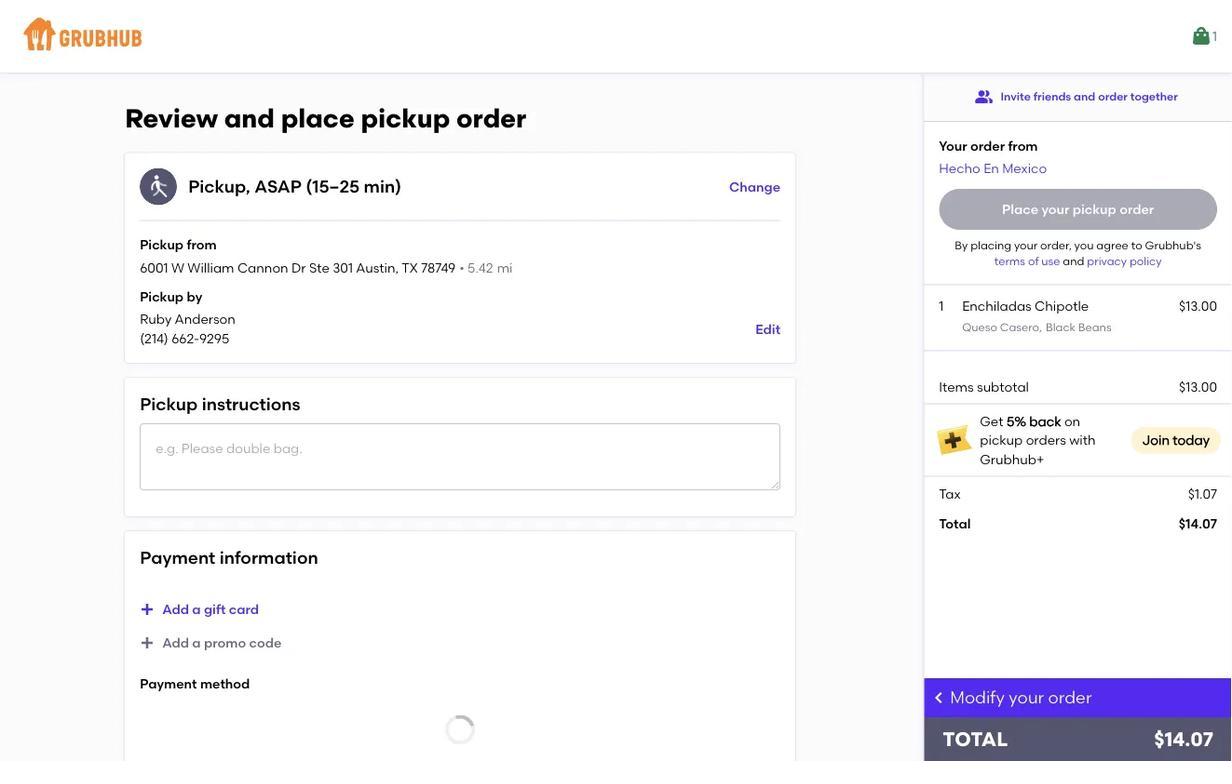 Task type: describe. For each thing, give the bounding box(es) containing it.
get
[[980, 414, 1004, 430]]

pickup right pickup icon on the top
[[188, 176, 246, 197]]

(15–25
[[306, 176, 360, 197]]

invite friends and order together
[[1001, 90, 1178, 103]]

placing
[[971, 238, 1012, 252]]

order inside your order from hecho en mexico
[[971, 138, 1005, 154]]

5%
[[1007, 414, 1026, 430]]

add a promo code button
[[140, 627, 282, 660]]

together
[[1131, 90, 1178, 103]]

back
[[1030, 414, 1061, 430]]

subtotal
[[977, 379, 1029, 395]]

min)
[[364, 176, 402, 197]]

orders
[[1026, 433, 1066, 448]]

ste
[[309, 260, 330, 276]]

information
[[220, 548, 318, 569]]

chipotle
[[1035, 298, 1089, 314]]

asap
[[254, 176, 302, 197]]

black
[[1046, 320, 1076, 334]]

•
[[459, 260, 465, 276]]

$13.00 for $13.00 queso casero black beans
[[1179, 298, 1217, 314]]

code
[[249, 636, 282, 651]]

add for add a promo code
[[162, 636, 189, 651]]

main navigation navigation
[[0, 0, 1232, 73]]

grubhub's
[[1145, 238, 1201, 252]]

from inside your order from hecho en mexico
[[1008, 138, 1038, 154]]

78749
[[421, 260, 456, 276]]

on pickup orders with grubhub+
[[980, 414, 1096, 467]]

your inside by placing your order, you agree to grubhub's terms of use and privacy policy
[[1014, 238, 1038, 252]]

payment method
[[140, 676, 250, 692]]

pickup inside on pickup orders with grubhub+
[[980, 433, 1023, 448]]

0 vertical spatial total
[[939, 516, 971, 532]]

add a gift card
[[162, 602, 259, 618]]

hecho en mexico link
[[939, 160, 1047, 176]]

grubhub+
[[980, 452, 1044, 467]]

terms
[[995, 255, 1026, 268]]

method
[[200, 676, 250, 692]]

$13.00 for $13.00
[[1179, 379, 1217, 395]]

1 vertical spatial total
[[943, 728, 1008, 752]]

promo
[[204, 636, 246, 651]]

$1.07
[[1188, 486, 1217, 502]]

payment information
[[140, 548, 318, 569]]

anderson
[[175, 312, 236, 328]]

join
[[1142, 433, 1170, 448]]

pickup inside place your pickup order button
[[1073, 201, 1117, 217]]

instructions
[[202, 394, 301, 415]]

pickup up the min)
[[361, 103, 450, 134]]

w
[[171, 260, 184, 276]]

payment for payment
[[140, 676, 197, 692]]

pickup for pickup instructions
[[140, 394, 198, 415]]

and left place
[[224, 103, 275, 134]]

william
[[188, 260, 234, 276]]

casero
[[1000, 320, 1039, 334]]

agree
[[1097, 238, 1129, 252]]

pickup instructions
[[140, 394, 301, 415]]

and inside button
[[1074, 90, 1096, 103]]

your order from hecho en mexico
[[939, 138, 1047, 176]]

your for modify
[[1009, 688, 1044, 708]]

modify your order
[[950, 688, 1092, 708]]

0 horizontal spatial ,
[[246, 176, 250, 197]]

queso
[[962, 320, 997, 334]]

and inside by placing your order, you agree to grubhub's terms of use and privacy policy
[[1063, 255, 1085, 268]]

, inside pickup from 6001 w william cannon dr ste 301 austin , tx 78749 • 5.42 mi
[[395, 260, 399, 276]]

pickup for pickup by ruby anderson (214) 662-9295
[[140, 289, 184, 305]]

to
[[1131, 238, 1142, 252]]

by
[[187, 289, 202, 305]]



Task type: locate. For each thing, give the bounding box(es) containing it.
place
[[281, 103, 355, 134]]

svg image for modify your order
[[932, 691, 947, 706]]

6001
[[140, 260, 168, 276]]

on
[[1065, 414, 1081, 430]]

your right modify at the right of the page
[[1009, 688, 1044, 708]]

0 vertical spatial your
[[1042, 201, 1070, 217]]

add for add a gift card
[[162, 602, 189, 618]]

invite friends and order together button
[[975, 80, 1178, 114]]

place your pickup order
[[1002, 201, 1154, 217]]

a left the gift
[[192, 602, 201, 618]]

get 5% back
[[980, 414, 1061, 430]]

payment for review
[[140, 548, 215, 569]]

1
[[1213, 28, 1217, 44], [939, 298, 944, 314]]

1 horizontal spatial from
[[1008, 138, 1038, 154]]

1 button
[[1190, 20, 1217, 53]]

0 horizontal spatial 1
[[939, 298, 944, 314]]

(214)
[[140, 331, 168, 346]]

0 vertical spatial $14.07
[[1179, 516, 1217, 532]]

5.42
[[468, 260, 493, 276]]

add
[[162, 602, 189, 618], [162, 636, 189, 651]]

add a promo code
[[162, 636, 282, 651]]

edit
[[756, 321, 781, 337]]

a left "promo"
[[192, 636, 201, 651]]

privacy
[[1087, 255, 1127, 268]]

2 vertical spatial your
[[1009, 688, 1044, 708]]

gift
[[204, 602, 226, 618]]

0 horizontal spatial from
[[187, 237, 217, 253]]

2 pickup from the top
[[140, 289, 184, 305]]

2 vertical spatial pickup
[[140, 394, 198, 415]]

2 add from the top
[[162, 636, 189, 651]]

1 vertical spatial $13.00
[[1179, 379, 1217, 395]]

0 vertical spatial from
[[1008, 138, 1038, 154]]

pickup icon image
[[140, 168, 177, 206]]

beans
[[1078, 320, 1112, 334]]

your up terms of use link
[[1014, 238, 1038, 252]]

0 vertical spatial add
[[162, 602, 189, 618]]

svg image
[[140, 603, 155, 618], [932, 691, 947, 706]]

people icon image
[[975, 88, 993, 106]]

subscription badge image
[[935, 422, 973, 459]]

3 pickup from the top
[[140, 394, 198, 415]]

,
[[246, 176, 250, 197], [395, 260, 399, 276]]

you
[[1075, 238, 1094, 252]]

pickup up the 'ruby'
[[140, 289, 184, 305]]

pickup down (214)
[[140, 394, 198, 415]]

tx
[[402, 260, 418, 276]]

and right 'friends'
[[1074, 90, 1096, 103]]

a for promo
[[192, 636, 201, 651]]

0 vertical spatial 1
[[1213, 28, 1217, 44]]

place your pickup order button
[[939, 189, 1217, 230]]

of
[[1028, 255, 1039, 268]]

add inside add a promo code button
[[162, 636, 189, 651]]

your for place
[[1042, 201, 1070, 217]]

$13.00 down "grubhub's" on the top
[[1179, 298, 1217, 314]]

pickup down the get
[[980, 433, 1023, 448]]

pickup
[[361, 103, 450, 134], [188, 176, 246, 197], [1073, 201, 1117, 217], [980, 433, 1023, 448]]

1 vertical spatial payment
[[140, 676, 197, 692]]

, left asap
[[246, 176, 250, 197]]

total
[[939, 516, 971, 532], [943, 728, 1008, 752]]

tax
[[939, 486, 961, 502]]

your inside button
[[1042, 201, 1070, 217]]

your
[[939, 138, 967, 154]]

enchiladas chipotle
[[962, 298, 1089, 314]]

with
[[1069, 433, 1096, 448]]

items subtotal
[[939, 379, 1029, 395]]

enchiladas
[[962, 298, 1032, 314]]

2 a from the top
[[192, 636, 201, 651]]

mi
[[497, 260, 513, 276]]

change
[[729, 179, 781, 195]]

your
[[1042, 201, 1070, 217], [1014, 238, 1038, 252], [1009, 688, 1044, 708]]

svg image left modify at the right of the page
[[932, 691, 947, 706]]

mexico
[[1002, 160, 1047, 176]]

1 horizontal spatial svg image
[[932, 691, 947, 706]]

pickup
[[140, 237, 184, 253], [140, 289, 184, 305], [140, 394, 198, 415]]

svg image left add a gift card
[[140, 603, 155, 618]]

1 horizontal spatial ,
[[395, 260, 399, 276]]

Pickup instructions text field
[[140, 424, 781, 491]]

1 $13.00 from the top
[[1179, 298, 1217, 314]]

$13.00 inside $13.00 queso casero black beans
[[1179, 298, 1217, 314]]

invite
[[1001, 90, 1031, 103]]

review and place pickup order
[[125, 103, 526, 134]]

payment
[[140, 548, 215, 569], [140, 676, 197, 692]]

add inside add a gift card button
[[162, 602, 189, 618]]

payment up add a gift card button
[[140, 548, 215, 569]]

pickup from 6001 w william cannon dr ste 301 austin , tx 78749 • 5.42 mi
[[140, 237, 513, 276]]

1 vertical spatial a
[[192, 636, 201, 651]]

change button
[[729, 170, 781, 204]]

1 payment from the top
[[140, 548, 215, 569]]

pickup inside pickup from 6001 w william cannon dr ste 301 austin , tx 78749 • 5.42 mi
[[140, 237, 184, 253]]

from
[[1008, 138, 1038, 154], [187, 237, 217, 253]]

a for gift
[[192, 602, 201, 618]]

order
[[1098, 90, 1128, 103], [456, 103, 526, 134], [971, 138, 1005, 154], [1120, 201, 1154, 217], [1048, 688, 1092, 708]]

items
[[939, 379, 974, 395]]

place
[[1002, 201, 1039, 217]]

ruby
[[140, 312, 172, 328]]

a inside button
[[192, 602, 201, 618]]

1 vertical spatial 1
[[939, 298, 944, 314]]

0 vertical spatial pickup
[[140, 237, 184, 253]]

hecho
[[939, 160, 981, 176]]

$13.00 up today
[[1179, 379, 1217, 395]]

svg image inside add a gift card button
[[140, 603, 155, 618]]

cannon
[[237, 260, 288, 276]]

add a gift card button
[[140, 593, 259, 627]]

$13.00
[[1179, 298, 1217, 314], [1179, 379, 1217, 395]]

total down modify at the right of the page
[[943, 728, 1008, 752]]

0 vertical spatial a
[[192, 602, 201, 618]]

payment left "method"
[[140, 676, 197, 692]]

from inside pickup from 6001 w william cannon dr ste 301 austin , tx 78749 • 5.42 mi
[[187, 237, 217, 253]]

add down add a gift card button
[[162, 636, 189, 651]]

a
[[192, 602, 201, 618], [192, 636, 201, 651]]

total down tax
[[939, 516, 971, 532]]

0 vertical spatial payment
[[140, 548, 215, 569]]

pickup inside pickup by ruby anderson (214) 662-9295
[[140, 289, 184, 305]]

friends
[[1034, 90, 1071, 103]]

$13.00 queso casero black beans
[[962, 298, 1217, 334]]

by placing your order, you agree to grubhub's terms of use and privacy policy
[[955, 238, 1201, 268]]

1 add from the top
[[162, 602, 189, 618]]

0 vertical spatial svg image
[[140, 603, 155, 618]]

edit button
[[756, 312, 781, 346]]

1 vertical spatial add
[[162, 636, 189, 651]]

2 payment from the top
[[140, 676, 197, 692]]

1 vertical spatial ,
[[395, 260, 399, 276]]

your right place on the right of page
[[1042, 201, 1070, 217]]

2 $13.00 from the top
[[1179, 379, 1217, 395]]

by
[[955, 238, 968, 252]]

austin
[[356, 260, 395, 276]]

1 vertical spatial from
[[187, 237, 217, 253]]

9295
[[199, 331, 229, 346]]

0 horizontal spatial svg image
[[140, 603, 155, 618]]

pickup up 6001
[[140, 237, 184, 253]]

policy
[[1130, 255, 1162, 268]]

use
[[1042, 255, 1060, 268]]

modify
[[950, 688, 1005, 708]]

add left the gift
[[162, 602, 189, 618]]

1 vertical spatial svg image
[[932, 691, 947, 706]]

, left tx
[[395, 260, 399, 276]]

en
[[984, 160, 999, 176]]

a inside button
[[192, 636, 201, 651]]

join today
[[1142, 433, 1210, 448]]

pickup for pickup from 6001 w william cannon dr ste 301 austin , tx 78749 • 5.42 mi
[[140, 237, 184, 253]]

0 vertical spatial $13.00
[[1179, 298, 1217, 314]]

1 pickup from the top
[[140, 237, 184, 253]]

662-
[[172, 331, 199, 346]]

pickup by ruby anderson (214) 662-9295
[[140, 289, 236, 346]]

1 vertical spatial $14.07
[[1154, 728, 1214, 752]]

pickup up you
[[1073, 201, 1117, 217]]

privacy policy link
[[1087, 255, 1162, 268]]

and down you
[[1063, 255, 1085, 268]]

from up the william on the top
[[187, 237, 217, 253]]

review
[[125, 103, 218, 134]]

from up mexico
[[1008, 138, 1038, 154]]

1 inside 1 button
[[1213, 28, 1217, 44]]

1 vertical spatial pickup
[[140, 289, 184, 305]]

1 a from the top
[[192, 602, 201, 618]]

1 horizontal spatial 1
[[1213, 28, 1217, 44]]

301
[[333, 260, 353, 276]]

0 vertical spatial ,
[[246, 176, 250, 197]]

today
[[1173, 433, 1210, 448]]

card
[[229, 602, 259, 618]]

and
[[1074, 90, 1096, 103], [224, 103, 275, 134], [1063, 255, 1085, 268]]

svg image for add a gift card
[[140, 603, 155, 618]]

terms of use link
[[995, 255, 1063, 268]]

1 vertical spatial your
[[1014, 238, 1038, 252]]

pickup , asap (15–25 min)
[[188, 176, 402, 197]]



Task type: vqa. For each thing, say whether or not it's contained in the screenshot.
Search Beard Papa's SEARCH FIELD
no



